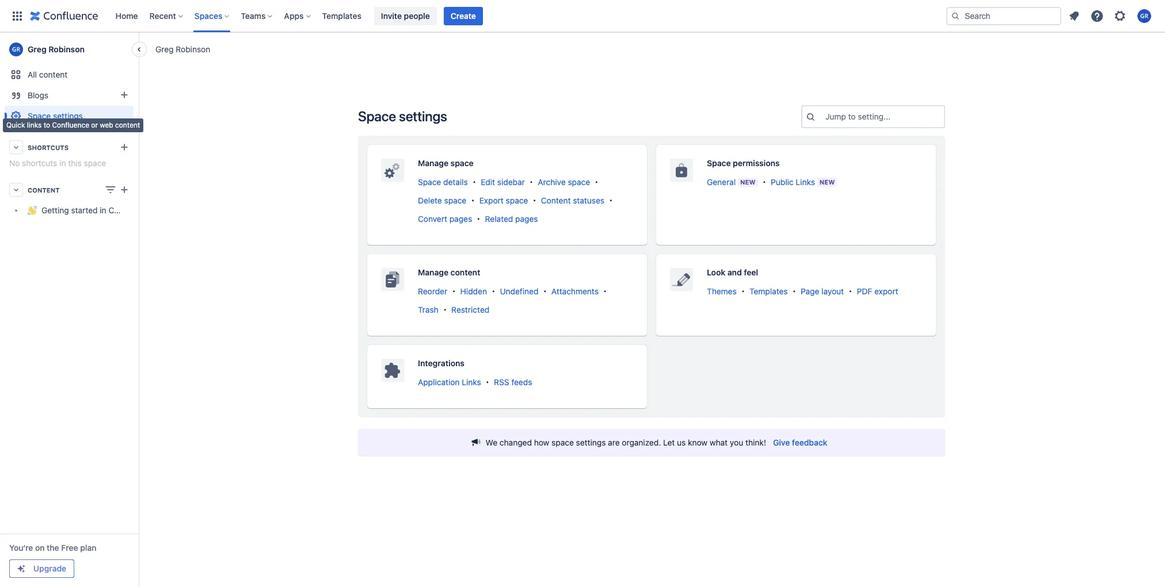 Task type: describe. For each thing, give the bounding box(es) containing it.
manage space
[[418, 158, 474, 168]]

upgrade button
[[10, 561, 74, 578]]

all content link
[[5, 64, 134, 85]]

we changed how space settings are organized. let us know what you think!
[[486, 438, 766, 448]]

or
[[91, 121, 98, 130]]

recent button
[[146, 7, 188, 25]]

think!
[[746, 438, 766, 448]]

give
[[773, 438, 790, 448]]

you're on the free plan
[[9, 543, 96, 553]]

give feedback
[[773, 438, 828, 448]]

convert pages
[[418, 214, 472, 224]]

attachments link
[[552, 287, 599, 297]]

upgrade
[[33, 564, 66, 574]]

recent
[[149, 11, 176, 20]]

manage for manage space
[[418, 158, 449, 168]]

blogs link
[[5, 85, 134, 106]]

0 horizontal spatial to
[[44, 121, 50, 130]]

people
[[404, 11, 430, 20]]

1 horizontal spatial greg robinson
[[155, 44, 210, 54]]

content statuses
[[541, 196, 605, 206]]

application
[[418, 378, 460, 388]]

public links new
[[771, 178, 835, 187]]

no shortcuts in this space
[[9, 158, 106, 168]]

invite
[[381, 11, 402, 20]]

space for delete space
[[444, 196, 466, 206]]

undefined link
[[500, 287, 539, 297]]

1 horizontal spatial space settings
[[358, 108, 447, 124]]

we
[[486, 438, 498, 448]]

rss feeds link
[[494, 378, 532, 388]]

notification icon image
[[1067, 9, 1081, 23]]

links
[[27, 121, 42, 130]]

1 horizontal spatial greg robinson link
[[155, 43, 210, 55]]

change view image
[[104, 183, 117, 197]]

related
[[485, 214, 513, 224]]

hidden
[[460, 287, 487, 297]]

feedback
[[792, 438, 828, 448]]

links for application
[[462, 378, 481, 388]]

getting
[[41, 206, 69, 216]]

related pages link
[[485, 214, 538, 224]]

all
[[28, 70, 37, 79]]

page layout
[[801, 287, 844, 297]]

convert
[[418, 214, 447, 224]]

home
[[115, 11, 138, 20]]

space for export space
[[506, 196, 528, 206]]

0 vertical spatial templates link
[[319, 7, 365, 25]]

archive space link
[[538, 178, 590, 187]]

in for started
[[100, 206, 106, 216]]

are
[[608, 438, 620, 448]]

1 horizontal spatial settings
[[399, 108, 447, 124]]

what
[[710, 438, 728, 448]]

look
[[707, 268, 726, 278]]

related pages
[[485, 214, 538, 224]]

2 horizontal spatial settings
[[576, 438, 606, 448]]

content button
[[5, 180, 134, 200]]

public
[[771, 178, 794, 187]]

pages for convert pages
[[450, 214, 472, 224]]

pdf
[[857, 287, 872, 297]]

content for content statuses
[[541, 196, 571, 206]]

links for public
[[796, 178, 815, 187]]

export space
[[479, 196, 528, 206]]

trash link
[[418, 305, 439, 315]]

you're
[[9, 543, 33, 553]]

teams
[[241, 11, 266, 20]]

and
[[728, 268, 742, 278]]

delete space
[[418, 196, 466, 206]]

page
[[801, 287, 819, 297]]

space element
[[0, 32, 151, 588]]

space details link
[[418, 178, 468, 187]]

greg robinson inside space element
[[28, 44, 85, 54]]

pdf export
[[857, 287, 898, 297]]

us
[[677, 438, 686, 448]]

greg inside space element
[[28, 44, 46, 54]]

this
[[68, 158, 82, 168]]

confluence for to
[[52, 121, 89, 130]]

jump
[[826, 112, 846, 121]]

delete
[[418, 196, 442, 206]]

space right how on the left bottom
[[552, 438, 574, 448]]

home link
[[112, 7, 141, 25]]

create a page image
[[117, 183, 131, 197]]

themes link
[[707, 287, 737, 297]]

edit sidebar
[[481, 178, 525, 187]]

know
[[688, 438, 708, 448]]

organized.
[[622, 438, 661, 448]]

teams button
[[237, 7, 277, 25]]

create link
[[444, 7, 483, 25]]

spaces button
[[191, 7, 234, 25]]

plan
[[80, 543, 96, 553]]

sidebar
[[497, 178, 525, 187]]

reorder link
[[418, 287, 447, 297]]

create a blog image
[[117, 88, 131, 102]]

page layout link
[[801, 287, 844, 297]]

templates inside global element
[[322, 11, 361, 20]]

all content
[[28, 70, 68, 79]]

manage for manage content
[[418, 268, 449, 278]]

general link
[[707, 178, 736, 187]]

robinson inside space element
[[49, 44, 85, 54]]

edit
[[481, 178, 495, 187]]

space settings inside space element
[[28, 111, 83, 121]]

search image
[[951, 11, 960, 20]]

jump to setting...
[[826, 112, 891, 121]]

export space link
[[479, 196, 528, 206]]

general new
[[707, 178, 756, 187]]

quick links to confluence or web content
[[6, 121, 140, 130]]



Task type: locate. For each thing, give the bounding box(es) containing it.
archive space
[[538, 178, 590, 187]]

robinson down 'spaces'
[[176, 44, 210, 54]]

space permissions
[[707, 158, 780, 168]]

manage up space details
[[418, 158, 449, 168]]

content for all content
[[39, 70, 68, 79]]

greg robinson down the recent popup button
[[155, 44, 210, 54]]

banner
[[0, 0, 1165, 32]]

1 horizontal spatial to
[[848, 112, 856, 121]]

space settings
[[358, 108, 447, 124], [28, 111, 83, 121]]

new
[[740, 178, 756, 186]]

delete space link
[[418, 196, 466, 206]]

greg robinson link down the recent popup button
[[155, 43, 210, 55]]

settings
[[399, 108, 447, 124], [53, 111, 83, 121], [576, 438, 606, 448]]

help icon image
[[1090, 9, 1104, 23]]

content
[[39, 70, 68, 79], [115, 121, 140, 130], [451, 268, 480, 278]]

shortcuts
[[28, 144, 69, 151]]

templates down feel
[[750, 287, 788, 297]]

pages down delete space
[[450, 214, 472, 224]]

0 vertical spatial content
[[28, 186, 60, 194]]

0 horizontal spatial in
[[59, 158, 66, 168]]

space up related pages link
[[506, 196, 528, 206]]

greg robinson link
[[5, 38, 134, 61], [155, 43, 210, 55]]

how
[[534, 438, 549, 448]]

content right all
[[39, 70, 68, 79]]

confluence down "create a page" icon
[[109, 206, 151, 216]]

pages right related on the top left
[[515, 214, 538, 224]]

space for archive space
[[568, 178, 590, 187]]

spaces
[[194, 11, 222, 20]]

0 vertical spatial templates
[[322, 11, 361, 20]]

archive
[[538, 178, 566, 187]]

space down details
[[444, 196, 466, 206]]

content statuses link
[[541, 196, 605, 206]]

the
[[47, 543, 59, 553]]

0 vertical spatial confluence
[[52, 121, 89, 130]]

0 horizontal spatial greg robinson
[[28, 44, 85, 54]]

1 horizontal spatial content
[[115, 121, 140, 130]]

0 vertical spatial links
[[796, 178, 815, 187]]

templates link down feel
[[750, 287, 788, 297]]

0 horizontal spatial settings
[[53, 111, 83, 121]]

1 vertical spatial content
[[541, 196, 571, 206]]

0 horizontal spatial greg
[[28, 44, 46, 54]]

greg up all
[[28, 44, 46, 54]]

1 vertical spatial confluence
[[109, 206, 151, 216]]

confluence
[[52, 121, 89, 130], [109, 206, 151, 216]]

2 vertical spatial content
[[451, 268, 480, 278]]

quick
[[6, 121, 25, 130]]

you
[[730, 438, 743, 448]]

content for content
[[28, 186, 60, 194]]

1 pages from the left
[[450, 214, 472, 224]]

general
[[707, 178, 736, 187]]

content inside 'link'
[[39, 70, 68, 79]]

attachments
[[552, 287, 599, 297]]

global element
[[7, 0, 944, 32]]

0 horizontal spatial robinson
[[49, 44, 85, 54]]

setting...
[[858, 112, 891, 121]]

rss feeds
[[494, 378, 532, 388]]

1 manage from the top
[[418, 158, 449, 168]]

export
[[479, 196, 504, 206]]

0 horizontal spatial content
[[28, 186, 60, 194]]

getting started in confluence link
[[5, 200, 151, 221]]

1 horizontal spatial links
[[796, 178, 815, 187]]

feeds
[[512, 378, 532, 388]]

greg down the recent popup button
[[155, 44, 174, 54]]

1 horizontal spatial templates
[[750, 287, 788, 297]]

0 horizontal spatial links
[[462, 378, 481, 388]]

templates link right apps popup button
[[319, 7, 365, 25]]

hidden link
[[460, 287, 487, 297]]

free
[[61, 543, 78, 553]]

invite people button
[[374, 7, 437, 25]]

confluence up "shortcuts" dropdown button
[[52, 121, 89, 130]]

getting started in confluence
[[41, 206, 151, 216]]

space up details
[[451, 158, 474, 168]]

1 vertical spatial links
[[462, 378, 481, 388]]

premium image
[[17, 565, 26, 574]]

1 vertical spatial content
[[115, 121, 140, 130]]

greg
[[155, 44, 174, 54], [28, 44, 46, 54]]

0 horizontal spatial templates
[[322, 11, 361, 20]]

confluence image
[[30, 9, 98, 23], [30, 9, 98, 23]]

space up content statuses link at the top of the page
[[568, 178, 590, 187]]

0 horizontal spatial templates link
[[319, 7, 365, 25]]

1 vertical spatial manage
[[418, 268, 449, 278]]

your profile and preferences image
[[1138, 9, 1151, 23]]

1 vertical spatial in
[[100, 206, 106, 216]]

0 horizontal spatial space settings
[[28, 111, 83, 121]]

blogs
[[28, 90, 48, 100]]

content up hidden link
[[451, 268, 480, 278]]

application links link
[[418, 378, 481, 388]]

greg robinson link up all content 'link'
[[5, 38, 134, 61]]

0 horizontal spatial greg robinson link
[[5, 38, 134, 61]]

0 vertical spatial content
[[39, 70, 68, 79]]

let
[[663, 438, 675, 448]]

web
[[100, 121, 113, 130]]

space
[[358, 108, 396, 124], [28, 111, 51, 121], [707, 158, 731, 168], [418, 178, 441, 187]]

started
[[71, 206, 98, 216]]

export
[[875, 287, 898, 297]]

pages for related pages
[[515, 214, 538, 224]]

content
[[28, 186, 60, 194], [541, 196, 571, 206]]

1 horizontal spatial greg
[[155, 44, 174, 54]]

application links
[[418, 378, 481, 388]]

pdf export link
[[857, 287, 898, 297]]

add shortcut image
[[117, 140, 131, 154]]

space settings link
[[5, 106, 134, 127]]

restricted
[[451, 305, 490, 315]]

to right links
[[44, 121, 50, 130]]

links left "rss"
[[462, 378, 481, 388]]

feel
[[744, 268, 758, 278]]

space for manage space
[[451, 158, 474, 168]]

no
[[9, 158, 20, 168]]

content right web
[[115, 121, 140, 130]]

content inside dropdown button
[[28, 186, 60, 194]]

themes
[[707, 287, 737, 297]]

settings inside space element
[[53, 111, 83, 121]]

to right jump
[[848, 112, 856, 121]]

1 horizontal spatial confluence
[[109, 206, 151, 216]]

in inside getting started in confluence link
[[100, 206, 106, 216]]

content up getting
[[28, 186, 60, 194]]

0 vertical spatial manage
[[418, 158, 449, 168]]

apps button
[[281, 7, 315, 25]]

1 horizontal spatial pages
[[515, 214, 538, 224]]

robinson up all content 'link'
[[49, 44, 85, 54]]

apps
[[284, 11, 304, 20]]

2 horizontal spatial content
[[451, 268, 480, 278]]

on
[[35, 543, 45, 553]]

space
[[84, 158, 106, 168], [451, 158, 474, 168], [568, 178, 590, 187], [444, 196, 466, 206], [506, 196, 528, 206], [552, 438, 574, 448]]

permissions
[[733, 158, 780, 168]]

2 pages from the left
[[515, 214, 538, 224]]

1 vertical spatial templates
[[750, 287, 788, 297]]

in right started
[[100, 206, 106, 216]]

banner containing home
[[0, 0, 1165, 32]]

1 horizontal spatial robinson
[[176, 44, 210, 54]]

appswitcher icon image
[[10, 9, 24, 23]]

0 horizontal spatial pages
[[450, 214, 472, 224]]

settings icon image
[[1113, 9, 1127, 23]]

settings down blogs 'link'
[[53, 111, 83, 121]]

content down archive
[[541, 196, 571, 206]]

0 vertical spatial in
[[59, 158, 66, 168]]

in left this
[[59, 158, 66, 168]]

Search field
[[947, 7, 1062, 25]]

settings left are at the bottom right of the page
[[576, 438, 606, 448]]

restricted link
[[451, 305, 490, 315]]

space right this
[[84, 158, 106, 168]]

settings up manage space
[[399, 108, 447, 124]]

robinson
[[176, 44, 210, 54], [49, 44, 85, 54]]

templates link
[[319, 7, 365, 25], [750, 287, 788, 297]]

content for manage content
[[451, 268, 480, 278]]

1 horizontal spatial in
[[100, 206, 106, 216]]

greg robinson up all content
[[28, 44, 85, 54]]

public links link
[[771, 178, 815, 187]]

layout
[[822, 287, 844, 297]]

2 manage from the top
[[418, 268, 449, 278]]

Search settings text field
[[826, 111, 828, 123]]

create
[[451, 11, 476, 20]]

shortcuts button
[[5, 137, 134, 158]]

links left new
[[796, 178, 815, 187]]

manage content
[[418, 268, 480, 278]]

1 horizontal spatial templates link
[[750, 287, 788, 297]]

manage up reorder "link"
[[418, 268, 449, 278]]

new
[[820, 178, 835, 186]]

changed
[[500, 438, 532, 448]]

1 horizontal spatial content
[[541, 196, 571, 206]]

rss
[[494, 378, 509, 388]]

1 vertical spatial templates link
[[750, 287, 788, 297]]

in for shortcuts
[[59, 158, 66, 168]]

links
[[796, 178, 815, 187], [462, 378, 481, 388]]

confluence for in
[[109, 206, 151, 216]]

0 horizontal spatial content
[[39, 70, 68, 79]]

0 horizontal spatial confluence
[[52, 121, 89, 130]]

templates right apps popup button
[[322, 11, 361, 20]]

space details
[[418, 178, 468, 187]]

confluence inside getting started in confluence link
[[109, 206, 151, 216]]



Task type: vqa. For each thing, say whether or not it's contained in the screenshot.
PAGE LAYOUT
yes



